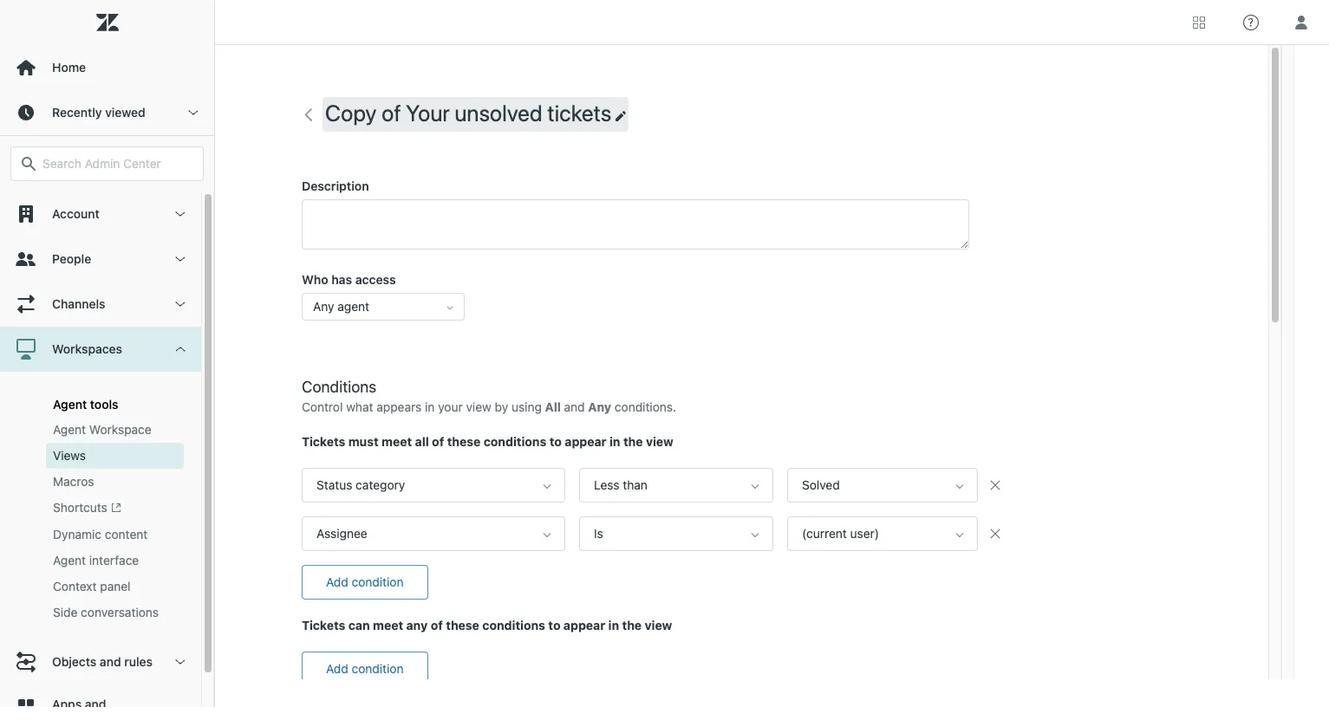 Task type: vqa. For each thing, say whether or not it's contained in the screenshot.
Agent to the bottom
yes



Task type: describe. For each thing, give the bounding box(es) containing it.
shortcuts element
[[53, 499, 121, 518]]

channels
[[52, 297, 105, 311]]

channels button
[[0, 282, 201, 327]]

tools
[[90, 397, 118, 412]]

views link
[[46, 443, 184, 469]]

user menu image
[[1290, 11, 1313, 33]]

tree inside "primary" element
[[0, 192, 214, 708]]

agent interface link
[[46, 548, 184, 574]]

interface
[[89, 553, 139, 568]]

views element
[[53, 447, 86, 465]]

shortcuts link
[[46, 495, 184, 522]]

agent tools element
[[53, 397, 118, 412]]

recently viewed button
[[0, 90, 214, 135]]

account
[[52, 206, 100, 221]]

agent workspace element
[[53, 421, 151, 439]]

people button
[[0, 237, 201, 282]]

workspaces button
[[0, 327, 201, 372]]

tree item inside "primary" element
[[0, 327, 201, 640]]

viewed
[[105, 105, 145, 120]]

agent workspace
[[53, 422, 151, 437]]

agent for agent interface
[[53, 553, 86, 568]]

workspaces group
[[0, 372, 201, 640]]

agent tools
[[53, 397, 118, 412]]

home button
[[0, 45, 214, 90]]

none search field inside "primary" element
[[2, 147, 212, 181]]

workspace
[[89, 422, 151, 437]]

rules
[[124, 655, 153, 670]]

agent workspace link
[[46, 417, 184, 443]]

conversations
[[81, 605, 159, 620]]



Task type: locate. For each thing, give the bounding box(es) containing it.
agent
[[53, 397, 87, 412], [53, 422, 86, 437], [53, 553, 86, 568]]

agent interface
[[53, 553, 139, 568]]

workspaces
[[52, 342, 122, 356]]

side conversations element
[[53, 605, 159, 622]]

tree item
[[0, 327, 201, 640]]

1 vertical spatial agent
[[53, 422, 86, 437]]

2 vertical spatial agent
[[53, 553, 86, 568]]

dynamic
[[53, 527, 102, 542]]

context panel
[[53, 579, 131, 594]]

objects and rules
[[52, 655, 153, 670]]

recently viewed
[[52, 105, 145, 120]]

3 agent from the top
[[53, 553, 86, 568]]

macros
[[53, 474, 94, 489]]

and
[[100, 655, 121, 670]]

home
[[52, 60, 86, 75]]

zendesk products image
[[1193, 16, 1205, 28]]

objects and rules button
[[0, 640, 201, 685]]

context
[[53, 579, 97, 594]]

agent for agent workspace
[[53, 422, 86, 437]]

account button
[[0, 192, 201, 237]]

macros link
[[46, 469, 184, 495]]

1 agent from the top
[[53, 397, 87, 412]]

agent for agent tools
[[53, 397, 87, 412]]

agent left tools
[[53, 397, 87, 412]]

side conversations
[[53, 605, 159, 620]]

shortcuts
[[53, 500, 107, 515]]

agent up views
[[53, 422, 86, 437]]

views
[[53, 448, 86, 463]]

2 agent from the top
[[53, 422, 86, 437]]

tree item containing workspaces
[[0, 327, 201, 640]]

agent interface element
[[53, 553, 139, 570]]

tree
[[0, 192, 214, 708]]

dynamic content link
[[46, 522, 184, 548]]

people
[[52, 251, 91, 266]]

primary element
[[0, 0, 215, 708]]

context panel link
[[46, 574, 184, 600]]

side
[[53, 605, 78, 620]]

panel
[[100, 579, 131, 594]]

objects
[[52, 655, 96, 670]]

content
[[105, 527, 148, 542]]

dynamic content
[[53, 527, 148, 542]]

dynamic content element
[[53, 527, 148, 544]]

agent up context
[[53, 553, 86, 568]]

Search Admin Center field
[[42, 156, 192, 172]]

macros element
[[53, 473, 94, 491]]

context panel element
[[53, 579, 131, 596]]

tree containing account
[[0, 192, 214, 708]]

help image
[[1243, 14, 1259, 30]]

0 vertical spatial agent
[[53, 397, 87, 412]]

recently
[[52, 105, 102, 120]]

side conversations link
[[46, 600, 184, 626]]

None search field
[[2, 147, 212, 181]]



